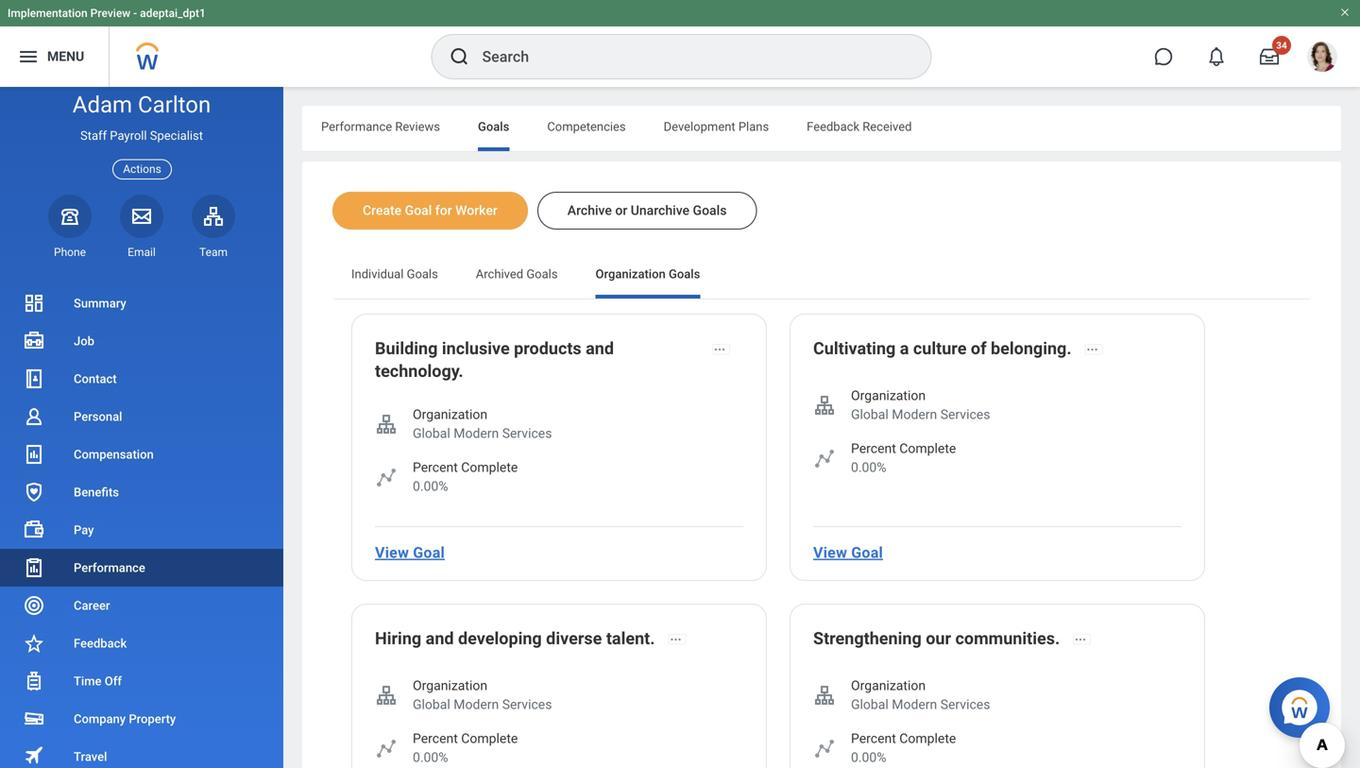 Task type: describe. For each thing, give the bounding box(es) containing it.
strengthening
[[813, 629, 922, 649]]

travel
[[74, 750, 107, 764]]

individual goals
[[351, 267, 438, 281]]

global for hiring
[[413, 697, 450, 712]]

global modern services element for our
[[851, 695, 991, 714]]

view goal for building inclusive products and technology.
[[375, 544, 445, 562]]

job link
[[0, 322, 283, 360]]

belonging.
[[991, 339, 1072, 359]]

time
[[74, 674, 102, 688]]

career image
[[23, 594, 45, 617]]

goal inside button
[[405, 203, 432, 218]]

implementation
[[8, 7, 88, 20]]

goal for cultivating
[[852, 544, 883, 562]]

global for building
[[413, 426, 450, 441]]

developing
[[458, 629, 542, 649]]

modern for our
[[892, 697, 937, 712]]

email
[[128, 245, 156, 259]]

percent complete 0.00% for our
[[851, 731, 956, 765]]

menu button
[[0, 26, 109, 87]]

complete for inclusive
[[461, 460, 518, 475]]

personal link
[[0, 398, 283, 436]]

profile logan mcneil image
[[1308, 42, 1338, 76]]

0.00% element for our
[[851, 748, 956, 767]]

performance for performance
[[74, 561, 145, 575]]

global modern services element for and
[[413, 695, 552, 714]]

hiring and developing diverse talent.
[[375, 629, 655, 649]]

justify image
[[17, 45, 40, 68]]

feedback link
[[0, 624, 283, 662]]

related actions image for cultivating a culture of belonging.
[[1086, 343, 1099, 356]]

view for cultivating a culture of belonging.
[[813, 544, 848, 562]]

technology.
[[375, 361, 463, 381]]

0.00% for building
[[413, 479, 448, 494]]

services for communities.
[[941, 697, 991, 712]]

global for strengthening
[[851, 697, 889, 712]]

cultivating a culture of belonging.
[[813, 339, 1072, 359]]

percent for hiring
[[413, 731, 458, 746]]

company property image
[[23, 708, 45, 730]]

implementation preview -   adeptai_dpt1
[[8, 7, 206, 20]]

compensation
[[74, 447, 154, 462]]

complete for and
[[461, 731, 518, 746]]

34
[[1277, 40, 1287, 51]]

individual
[[351, 267, 404, 281]]

goals for individual goals
[[407, 267, 438, 281]]

payroll
[[110, 129, 147, 143]]

phone
[[54, 245, 86, 259]]

0.00% element for inclusive
[[413, 477, 518, 496]]

off
[[105, 674, 122, 688]]

summary image
[[23, 292, 45, 315]]

archive or unarchive goals button
[[537, 192, 757, 230]]

org chart image for hiring and developing diverse talent.
[[375, 684, 398, 707]]

goals right the reviews at left
[[478, 120, 510, 134]]

c line image for strengthening our communities.
[[813, 737, 836, 760]]

modern for inclusive
[[454, 426, 499, 441]]

goals for organization goals
[[669, 267, 700, 281]]

job
[[74, 334, 94, 348]]

company property
[[74, 712, 176, 726]]

adam
[[73, 91, 132, 118]]

organization global modern services for our
[[851, 678, 991, 712]]

team
[[199, 245, 228, 259]]

benefits
[[74, 485, 119, 499]]

organization for and
[[413, 407, 488, 422]]

percent for strengthening
[[851, 731, 896, 746]]

time off image
[[23, 670, 45, 693]]

complete for a
[[900, 441, 956, 456]]

0.00% for hiring
[[413, 750, 448, 765]]

global for cultivating
[[851, 407, 889, 422]]

menu banner
[[0, 0, 1360, 87]]

archive or unarchive goals
[[568, 203, 727, 218]]

strengthening our communities. element
[[813, 627, 1060, 654]]

carlton
[[138, 91, 211, 118]]

services for developing
[[502, 697, 552, 712]]

culture
[[914, 339, 967, 359]]

communities.
[[956, 629, 1060, 649]]

email adam carlton element
[[120, 245, 163, 260]]

phone button
[[48, 194, 92, 260]]

create goal for worker button
[[333, 192, 528, 230]]

performance for performance reviews
[[321, 120, 392, 134]]

view goal button for cultivating a culture of belonging.
[[806, 534, 891, 572]]

benefits image
[[23, 481, 45, 504]]

1 vertical spatial and
[[426, 629, 454, 649]]

adam carlton
[[73, 91, 211, 118]]

personal image
[[23, 405, 45, 428]]

services for culture
[[941, 407, 991, 422]]

company property link
[[0, 700, 283, 738]]

c line image for cultivating a culture of belonging.
[[813, 447, 836, 470]]

email button
[[120, 194, 163, 260]]

related actions image for building inclusive products and technology.
[[713, 343, 727, 356]]

archive
[[568, 203, 612, 218]]

inbox large image
[[1260, 47, 1279, 66]]

34 button
[[1249, 36, 1291, 77]]

or
[[615, 203, 628, 218]]

pay link
[[0, 511, 283, 549]]

organization down strengthening
[[851, 678, 926, 693]]

contact link
[[0, 360, 283, 398]]

reviews
[[395, 120, 440, 134]]

feedback for feedback received
[[807, 120, 860, 134]]

development plans
[[664, 120, 769, 134]]

mail image
[[130, 205, 153, 227]]

benefits link
[[0, 473, 283, 511]]

travel image
[[23, 744, 45, 767]]

organization global modern services for and
[[413, 678, 552, 712]]



Task type: vqa. For each thing, say whether or not it's contained in the screenshot.
second the Date from the right
no



Task type: locate. For each thing, give the bounding box(es) containing it.
contact
[[74, 372, 117, 386]]

team adam carlton element
[[192, 245, 235, 260]]

pay image
[[23, 519, 45, 541]]

0 horizontal spatial performance
[[74, 561, 145, 575]]

close environment banner image
[[1340, 7, 1351, 18]]

view up strengthening
[[813, 544, 848, 562]]

goals down unarchive
[[669, 267, 700, 281]]

archived goals
[[476, 267, 558, 281]]

services down strengthening our communities. 'element'
[[941, 697, 991, 712]]

percent complete 0.00% for a
[[851, 441, 956, 475]]

1 view goal button from the left
[[368, 534, 453, 572]]

our
[[926, 629, 951, 649]]

compensation link
[[0, 436, 283, 473]]

performance
[[321, 120, 392, 134], [74, 561, 145, 575]]

contact image
[[23, 368, 45, 390]]

performance up career
[[74, 561, 145, 575]]

global modern services element down cultivating a culture of belonging. element
[[851, 405, 991, 424]]

notifications large image
[[1207, 47, 1226, 66]]

organization goals
[[596, 267, 700, 281]]

global modern services element for inclusive
[[413, 424, 552, 443]]

building inclusive products and technology. element
[[375, 337, 699, 386]]

global modern services element down developing
[[413, 695, 552, 714]]

view goal button for building inclusive products and technology.
[[368, 534, 453, 572]]

global modern services element down building inclusive products and technology.
[[413, 424, 552, 443]]

talent.
[[606, 629, 655, 649]]

c line image
[[375, 737, 398, 760]]

percent for building
[[413, 460, 458, 475]]

feedback left 'received' on the top
[[807, 120, 860, 134]]

1 vertical spatial org chart image
[[375, 684, 398, 707]]

view goal up hiring
[[375, 544, 445, 562]]

summary
[[74, 296, 126, 310]]

0 vertical spatial related actions image
[[713, 343, 727, 356]]

1 horizontal spatial related actions image
[[713, 343, 727, 356]]

of
[[971, 339, 987, 359]]

organization global modern services down developing
[[413, 678, 552, 712]]

hiring
[[375, 629, 422, 649]]

tab list containing individual goals
[[333, 253, 1311, 299]]

actions
[[123, 163, 161, 176]]

1 org chart image from the top
[[813, 394, 836, 417]]

goals for archived goals
[[527, 267, 558, 281]]

feedback up time off
[[74, 636, 127, 650]]

team link
[[192, 194, 235, 260]]

view team image
[[202, 205, 225, 227]]

0 vertical spatial and
[[586, 339, 614, 359]]

goals
[[478, 120, 510, 134], [693, 203, 727, 218], [407, 267, 438, 281], [527, 267, 558, 281], [669, 267, 700, 281]]

0 horizontal spatial view
[[375, 544, 409, 562]]

1 horizontal spatial and
[[586, 339, 614, 359]]

travel link
[[0, 738, 283, 768]]

0 vertical spatial org chart image
[[375, 413, 398, 436]]

0.00% element for and
[[413, 748, 518, 767]]

c line image
[[813, 447, 836, 470], [375, 466, 398, 488], [813, 737, 836, 760]]

org chart image
[[375, 413, 398, 436], [375, 684, 398, 707]]

organization global modern services down the a
[[851, 388, 991, 422]]

complete
[[900, 441, 956, 456], [461, 460, 518, 475], [461, 731, 518, 746], [900, 731, 956, 746]]

job image
[[23, 330, 45, 352]]

global down strengthening
[[851, 697, 889, 712]]

0 horizontal spatial view goal
[[375, 544, 445, 562]]

goal
[[405, 203, 432, 218], [413, 544, 445, 562], [852, 544, 883, 562]]

property
[[129, 712, 176, 726]]

related actions image
[[1086, 343, 1099, 356], [1074, 633, 1088, 646]]

org chart image for building inclusive products and technology.
[[375, 413, 398, 436]]

modern for and
[[454, 697, 499, 712]]

1 horizontal spatial performance
[[321, 120, 392, 134]]

percent for cultivating
[[851, 441, 896, 456]]

goal up strengthening
[[852, 544, 883, 562]]

1 vertical spatial performance
[[74, 561, 145, 575]]

feedback inside navigation pane region
[[74, 636, 127, 650]]

0 horizontal spatial related actions image
[[669, 633, 683, 646]]

search image
[[448, 45, 471, 68]]

phone adam carlton element
[[48, 245, 92, 260]]

c line image for building inclusive products and technology.
[[375, 466, 398, 488]]

modern down developing
[[454, 697, 499, 712]]

modern down the a
[[892, 407, 937, 422]]

org chart image
[[813, 394, 836, 417], [813, 684, 836, 707]]

organization
[[596, 267, 666, 281], [851, 388, 926, 403], [413, 407, 488, 422], [413, 678, 488, 693], [851, 678, 926, 693]]

2 view from the left
[[813, 544, 848, 562]]

career link
[[0, 587, 283, 624]]

view goal button
[[368, 534, 453, 572], [806, 534, 891, 572]]

1 view goal from the left
[[375, 544, 445, 562]]

diverse
[[546, 629, 602, 649]]

0 horizontal spatial feedback
[[74, 636, 127, 650]]

compensation image
[[23, 443, 45, 466]]

strengthening our communities.
[[813, 629, 1060, 649]]

plans
[[739, 120, 769, 134]]

services
[[941, 407, 991, 422], [502, 426, 552, 441], [502, 697, 552, 712], [941, 697, 991, 712]]

modern down building inclusive products and technology.
[[454, 426, 499, 441]]

global down cultivating
[[851, 407, 889, 422]]

0.00% for strengthening
[[851, 750, 887, 765]]

received
[[863, 120, 912, 134]]

actions button
[[113, 159, 172, 179]]

time off
[[74, 674, 122, 688]]

list
[[0, 284, 283, 768]]

view goal for cultivating a culture of belonging.
[[813, 544, 883, 562]]

organization down developing
[[413, 678, 488, 693]]

worker
[[456, 203, 498, 218]]

menu
[[47, 49, 84, 64]]

1 vertical spatial feedback
[[74, 636, 127, 650]]

org chart image down cultivating
[[813, 394, 836, 417]]

create goal for worker
[[363, 203, 498, 218]]

1 vertical spatial related actions image
[[1074, 633, 1088, 646]]

goals right unarchive
[[693, 203, 727, 218]]

archived
[[476, 267, 523, 281]]

global down hiring
[[413, 697, 450, 712]]

0 vertical spatial tab list
[[302, 106, 1342, 151]]

organization global modern services down building inclusive products and technology.
[[413, 407, 552, 441]]

org chart image down technology.
[[375, 413, 398, 436]]

goal for building
[[413, 544, 445, 562]]

percent complete 0.00%
[[851, 441, 956, 475], [413, 460, 518, 494], [413, 731, 518, 765], [851, 731, 956, 765]]

modern for a
[[892, 407, 937, 422]]

org chart image up c line icon
[[375, 684, 398, 707]]

list containing summary
[[0, 284, 283, 768]]

related actions image for strengthening our communities.
[[1074, 633, 1088, 646]]

0 vertical spatial feedback
[[807, 120, 860, 134]]

-
[[133, 7, 137, 20]]

0 vertical spatial org chart image
[[813, 394, 836, 417]]

0.00% element
[[851, 458, 956, 477], [413, 477, 518, 496], [413, 748, 518, 767], [851, 748, 956, 767]]

1 horizontal spatial feedback
[[807, 120, 860, 134]]

building inclusive products and technology.
[[375, 339, 614, 381]]

2 view goal from the left
[[813, 544, 883, 562]]

preview
[[90, 7, 131, 20]]

1 horizontal spatial view
[[813, 544, 848, 562]]

performance link
[[0, 549, 283, 587]]

0.00% element for a
[[851, 458, 956, 477]]

organization global modern services for a
[[851, 388, 991, 422]]

staff
[[80, 129, 107, 143]]

feedback received
[[807, 120, 912, 134]]

1 vertical spatial org chart image
[[813, 684, 836, 707]]

summary link
[[0, 284, 283, 322]]

view goal button up hiring
[[368, 534, 453, 572]]

specialist
[[150, 129, 203, 143]]

organization for diverse
[[413, 678, 488, 693]]

performance left the reviews at left
[[321, 120, 392, 134]]

goals right 'individual'
[[407, 267, 438, 281]]

0 horizontal spatial view goal button
[[368, 534, 453, 572]]

cultivating a culture of belonging. element
[[813, 337, 1072, 364]]

and inside building inclusive products and technology.
[[586, 339, 614, 359]]

1 org chart image from the top
[[375, 413, 398, 436]]

hiring and developing diverse talent. element
[[375, 627, 655, 654]]

0.00%
[[851, 460, 887, 475], [413, 479, 448, 494], [413, 750, 448, 765], [851, 750, 887, 765]]

tab list
[[302, 106, 1342, 151], [333, 253, 1311, 299]]

tab list for cultivating a culture of belonging.
[[333, 253, 1311, 299]]

development
[[664, 120, 736, 134]]

organization global modern services down strengthening our communities. 'element'
[[851, 678, 991, 712]]

1 view from the left
[[375, 544, 409, 562]]

0.00% for cultivating
[[851, 460, 887, 475]]

time off link
[[0, 662, 283, 700]]

services for products
[[502, 426, 552, 441]]

global down technology.
[[413, 426, 450, 441]]

1 horizontal spatial view goal
[[813, 544, 883, 562]]

navigation pane region
[[0, 87, 283, 768]]

related actions image for hiring and developing diverse talent.
[[669, 633, 683, 646]]

company
[[74, 712, 126, 726]]

performance inside navigation pane region
[[74, 561, 145, 575]]

and right products
[[586, 339, 614, 359]]

performance image
[[23, 556, 45, 579]]

career
[[74, 599, 110, 613]]

for
[[435, 203, 452, 218]]

1 vertical spatial related actions image
[[669, 633, 683, 646]]

org chart image for cultivating a culture of belonging.
[[813, 394, 836, 417]]

related actions image right communities.
[[1074, 633, 1088, 646]]

and right hiring
[[426, 629, 454, 649]]

organization down technology.
[[413, 407, 488, 422]]

modern
[[892, 407, 937, 422], [454, 426, 499, 441], [454, 697, 499, 712], [892, 697, 937, 712]]

create
[[363, 203, 402, 218]]

1 horizontal spatial view goal button
[[806, 534, 891, 572]]

performance reviews
[[321, 120, 440, 134]]

2 org chart image from the top
[[375, 684, 398, 707]]

view for building inclusive products and technology.
[[375, 544, 409, 562]]

2 view goal button from the left
[[806, 534, 891, 572]]

goals inside button
[[693, 203, 727, 218]]

unarchive
[[631, 203, 690, 218]]

global
[[851, 407, 889, 422], [413, 426, 450, 441], [413, 697, 450, 712], [851, 697, 889, 712]]

feedback for feedback
[[74, 636, 127, 650]]

percent complete 0.00% for inclusive
[[413, 460, 518, 494]]

adeptai_dpt1
[[140, 7, 206, 20]]

services down hiring and developing diverse talent. element
[[502, 697, 552, 712]]

complete for our
[[900, 731, 956, 746]]

modern down strengthening our communities. 'element'
[[892, 697, 937, 712]]

0 horizontal spatial and
[[426, 629, 454, 649]]

related actions image
[[713, 343, 727, 356], [669, 633, 683, 646]]

tab list containing performance reviews
[[302, 106, 1342, 151]]

view up hiring
[[375, 544, 409, 562]]

inclusive
[[442, 339, 510, 359]]

2 org chart image from the top
[[813, 684, 836, 707]]

tab list for individual goals
[[302, 106, 1342, 151]]

services down "of" on the right top
[[941, 407, 991, 422]]

related actions image right belonging.
[[1086, 343, 1099, 356]]

0 vertical spatial performance
[[321, 120, 392, 134]]

goals right archived
[[527, 267, 558, 281]]

view goal up strengthening
[[813, 544, 883, 562]]

global modern services element down strengthening our communities. 'element'
[[851, 695, 991, 714]]

0 vertical spatial related actions image
[[1086, 343, 1099, 356]]

global modern services element for a
[[851, 405, 991, 424]]

org chart image for strengthening our communities.
[[813, 684, 836, 707]]

products
[[514, 339, 582, 359]]

percent complete 0.00% for and
[[413, 731, 518, 765]]

organization down the a
[[851, 388, 926, 403]]

building
[[375, 339, 438, 359]]

competencies
[[547, 120, 626, 134]]

pay
[[74, 523, 94, 537]]

org chart image down strengthening
[[813, 684, 836, 707]]

global modern services element
[[851, 405, 991, 424], [413, 424, 552, 443], [413, 695, 552, 714], [851, 695, 991, 714]]

a
[[900, 339, 909, 359]]

goal left for
[[405, 203, 432, 218]]

Search Workday  search field
[[482, 36, 892, 77]]

view goal button up strengthening
[[806, 534, 891, 572]]

goal up hiring
[[413, 544, 445, 562]]

phone image
[[57, 205, 83, 227]]

personal
[[74, 410, 122, 424]]

feedback image
[[23, 632, 45, 655]]

view goal
[[375, 544, 445, 562], [813, 544, 883, 562]]

organization for of
[[851, 388, 926, 403]]

organization global modern services for inclusive
[[413, 407, 552, 441]]

services down building inclusive products and technology. element
[[502, 426, 552, 441]]

cultivating
[[813, 339, 896, 359]]

organization down or
[[596, 267, 666, 281]]

staff payroll specialist
[[80, 129, 203, 143]]

1 vertical spatial tab list
[[333, 253, 1311, 299]]



